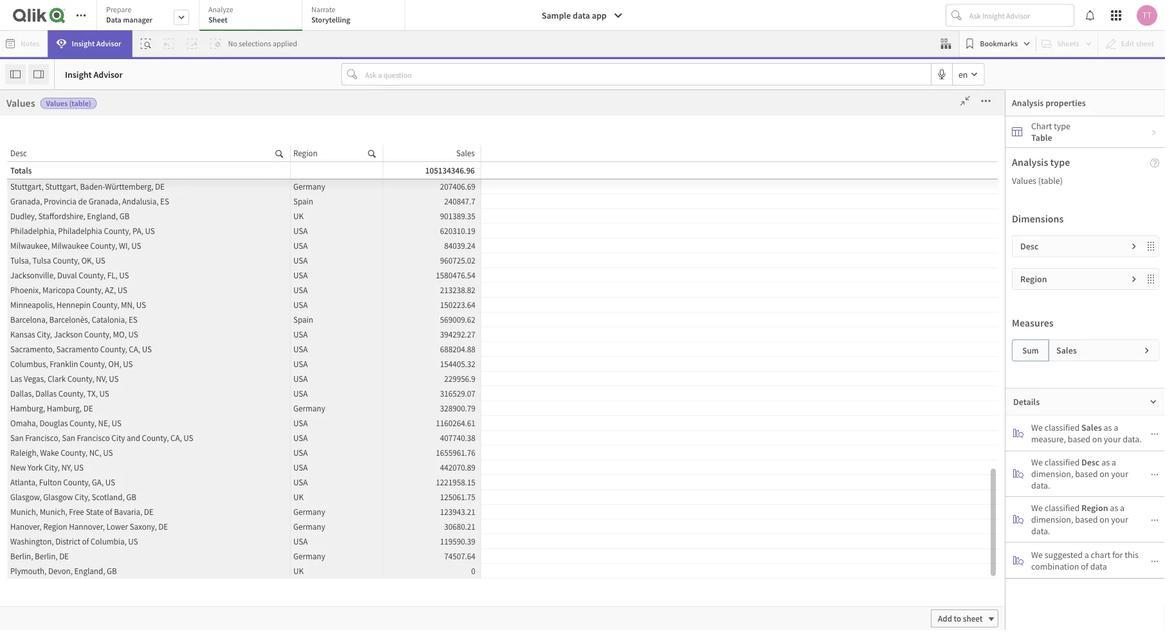 Task type: describe. For each thing, give the bounding box(es) containing it.
ask insight advisor
[[549, 411, 614, 422]]

analyze image for we classified
[[1014, 428, 1024, 439]]

atlanta,
[[10, 477, 37, 488]]

sales up we classified desc
[[1082, 422, 1103, 434]]

usa for 1580476.54
[[294, 270, 308, 281]]

dimensions
[[1013, 212, 1064, 225]]

for inside explore your data directly or let qlik generate insights for you with
[[427, 410, 438, 422]]

wi,
[[119, 240, 130, 251]]

usa for 150223.64
[[294, 300, 308, 310]]

small image inside we suggested a chart for this combination of data button
[[1152, 558, 1159, 566]]

hamburg, hamburg, de
[[10, 403, 93, 414]]

data. for we classified desc
[[1032, 480, 1051, 492]]

usa for 620310.19
[[294, 226, 308, 236]]

dimension, for we classified region
[[1032, 514, 1074, 526]]

sales rep name1 menu item
[[66, 527, 193, 553]]

prepare data manager
[[106, 5, 153, 25]]

1 hamburg, from the left
[[10, 403, 45, 414]]

city, for glasgow
[[75, 492, 90, 503]]

germany for 328900.79
[[294, 403, 325, 414]]

2 vertical spatial insight advisor
[[379, 428, 433, 439]]

a inside we suggested a chart for this combination of data
[[1085, 549, 1090, 561]]

data left app
[[573, 10, 590, 21]]

229956.9
[[444, 374, 476, 384]]

date
[[143, 405, 160, 417]]

sales down analysis
[[230, 149, 251, 160]]

us for tulsa, tulsa county, ok, us
[[96, 255, 105, 266]]

discover
[[399, 447, 431, 459]]

rep for name1
[[94, 534, 109, 546]]

of inside we suggested a chart for this combination of data
[[1082, 561, 1089, 573]]

sacramento
[[56, 344, 99, 355]]

phoenix, maricopa county, az, us
[[10, 285, 127, 295]]

have
[[545, 367, 568, 380]]

manager number menu item
[[66, 192, 193, 218]]

sales menu item
[[66, 450, 193, 476]]

visualizations
[[721, 412, 772, 424]]

sales qty
[[73, 482, 108, 494]]

1 granada, from the left
[[10, 196, 42, 207]]

desc up load
[[364, 149, 383, 160]]

glasgow
[[43, 492, 73, 503]]

insights left in
[[554, 393, 584, 405]]

choose
[[390, 219, 438, 238]]

applied
[[273, 39, 297, 49]]

provincia
[[44, 196, 76, 207]]

analyze sheet
[[209, 5, 233, 25]]

az,
[[105, 285, 116, 295]]

selections tool image
[[941, 39, 952, 49]]

based for region
[[1076, 514, 1098, 526]]

data left using
[[609, 393, 625, 405]]

county, for nc,
[[61, 448, 88, 458]]

edit image
[[717, 393, 732, 405]]

county, for pa,
[[104, 226, 131, 236]]

2 horizontal spatial (table)
[[1039, 175, 1063, 187]]

us for atlanta, fulton county, ga, us
[[105, 477, 115, 488]]

ask
[[549, 411, 561, 422]]

promised delivery date button
[[66, 405, 168, 417]]

dallas,
[[10, 388, 34, 399]]

2 munich, from the left
[[40, 507, 67, 518]]

sales right sum "button"
[[1057, 345, 1077, 357]]

1 fields button from the left
[[0, 90, 66, 131]]

choose an option below to get started adding to this sheet... application
[[0, 0, 1166, 631]]

product sub group
[[73, 354, 144, 365]]

sales right between
[[747, 332, 771, 344]]

san francisco, san francisco city and county, ca, us
[[10, 433, 193, 444]]

add to sheet button for values (table)
[[515, 599, 582, 617]]

1 vertical spatial group
[[121, 354, 144, 365]]

analyze image for we classified desc
[[1014, 469, 1024, 480]]

and for build
[[774, 412, 788, 424]]

insights inside . any found insights can be saved to this sheet.
[[542, 430, 572, 441]]

2 hamburg, from the left
[[47, 403, 82, 414]]

spain for 569009.62
[[294, 314, 313, 325]]

barcelonès,
[[49, 314, 90, 325]]

de up saxony, on the bottom
[[144, 507, 154, 518]]

us up the sales menu item
[[184, 433, 193, 444]]

product sub group menu item
[[66, 347, 193, 373]]

plymouth,
[[10, 566, 47, 577]]

start
[[788, 393, 805, 405]]

sheet. inside . any found insights can be saved to this sheet.
[[571, 447, 594, 459]]

add to sheet for mutual dependency between sales and selected items
[[917, 602, 962, 613]]

devon,
[[48, 566, 73, 577]]

advisor up be
[[588, 411, 614, 422]]

123943.21
[[440, 507, 476, 518]]

usa for 442070.89
[[294, 463, 308, 473]]

data inside explore your data directly or let qlik generate insights for you with
[[399, 393, 416, 405]]

be
[[589, 430, 598, 441]]

you inside explore your data directly or let qlik generate insights for you with
[[440, 410, 454, 422]]

add to sheet for values (table)
[[522, 602, 566, 613]]

region menu item
[[66, 424, 193, 450]]

saxony,
[[130, 522, 157, 532]]

directly
[[417, 393, 446, 405]]

england, for staffordshire,
[[87, 211, 118, 221]]

0 horizontal spatial values (table)
[[46, 98, 91, 108]]

classified for region
[[1045, 503, 1080, 514]]

2 vertical spatial values (table)
[[261, 333, 306, 343]]

usa for 213238.82
[[294, 285, 308, 295]]

path menu item
[[66, 270, 193, 295]]

dudley, staffordshire, england, gb
[[10, 211, 130, 221]]

for inside we suggested a chart for this combination of data
[[1113, 549, 1124, 561]]

county, for mn,
[[92, 300, 119, 310]]

1 vertical spatial items
[[830, 332, 855, 344]]

usa for 119590.39
[[294, 537, 308, 547]]

omaha,
[[10, 418, 38, 429]]

below
[[506, 219, 546, 238]]

insights inside . save any insights you discover to this sheet.
[[353, 447, 382, 459]]

insights inside explore your data directly or let qlik generate insights for you with
[[396, 410, 426, 422]]

desc down as a measure, based on your data.
[[1082, 457, 1100, 469]]

sales rep name2 button
[[66, 560, 168, 571]]

125061.75
[[440, 492, 476, 503]]

0 horizontal spatial items
[[36, 156, 54, 166]]

auto-analysis
[[204, 104, 264, 117]]

advisor up discover
[[406, 428, 433, 439]]

barcelona,
[[10, 314, 48, 325]]

to inside . save any insights you discover to this sheet.
[[433, 447, 441, 459]]

84039.24
[[444, 240, 476, 251]]

on for we classified region
[[1100, 514, 1110, 526]]

data. for we classified sales
[[1123, 434, 1142, 445]]

hide assets image
[[10, 69, 21, 79]]

2 san from the left
[[62, 433, 75, 444]]

germany for 74507.64
[[294, 551, 325, 562]]

glasgow, glasgow city, scotland, gb
[[10, 492, 136, 503]]

county, for ga,
[[63, 477, 90, 488]]

us right mo,
[[128, 329, 138, 340]]

30680.21
[[444, 522, 476, 532]]

england, for devon,
[[74, 566, 105, 577]]

details
[[1014, 397, 1040, 408]]

product type
[[73, 379, 123, 391]]

tab list inside the choose an option below to get started adding to this sheet... application
[[97, 0, 410, 32]]

grid inside the choose an option below to get started adding to this sheet... application
[[7, 145, 998, 603]]

desc up totals
[[10, 148, 27, 158]]

0
[[472, 566, 476, 577]]

kansas
[[10, 329, 35, 340]]

we suggested a chart for this combination of data button
[[1006, 543, 1166, 579]]

1 horizontal spatial ca,
[[171, 433, 182, 444]]

small image for as a dimension, based on your data.
[[1152, 471, 1159, 479]]

raleigh, wake county, nc, us
[[10, 448, 113, 458]]

county, for ok,
[[53, 255, 80, 266]]

app
[[592, 10, 607, 21]]

analyze image for we classified region
[[1014, 515, 1024, 525]]

usa for 1221958.15
[[294, 477, 308, 488]]

328900.79
[[440, 403, 476, 414]]

2 stuttgart, from the left
[[45, 181, 78, 192]]

us for columbus, franklin county, oh, us
[[123, 359, 133, 369]]

sample data app button
[[534, 5, 631, 26]]

exit full screen image
[[956, 95, 976, 107]]

clark
[[48, 374, 66, 384]]

213238.82
[[440, 285, 476, 295]]

sub
[[105, 354, 119, 365]]

promised delivery date menu item
[[66, 398, 193, 424]]

to start creating visualizations and build your new sheet.
[[688, 393, 809, 441]]

county, for wi,
[[90, 240, 117, 251]]

sheet...
[[729, 219, 776, 238]]

sales inside "menu item"
[[73, 560, 93, 571]]

hannover,
[[69, 522, 105, 532]]

2 horizontal spatial add
[[939, 614, 953, 624]]

a right the have
[[570, 367, 575, 380]]

state
[[86, 507, 104, 518]]

properties
[[1046, 97, 1086, 109]]

us for dallas, dallas county, tx, us
[[99, 388, 109, 399]]

edit sheet
[[732, 394, 768, 405]]

1 vertical spatial insight advisor
[[65, 69, 123, 80]]

minneapolis,
[[10, 300, 55, 310]]

sales up "105134346.96"
[[457, 148, 475, 158]]

a for we classified sales
[[1114, 422, 1119, 434]]

2 master items button from the left
[[1, 132, 66, 173]]

las
[[10, 374, 22, 384]]

1 horizontal spatial (table)
[[284, 333, 306, 343]]

wake
[[40, 448, 59, 458]]

0 horizontal spatial the
[[416, 367, 431, 380]]

sample
[[542, 10, 571, 21]]

manager for manager number
[[73, 199, 105, 211]]

order number menu item
[[66, 244, 193, 270]]

milwaukee, milwaukee county, wi, us
[[10, 240, 141, 251]]

1 horizontal spatial es
[[160, 196, 169, 207]]

mn,
[[121, 300, 135, 310]]

gb for dudley, staffordshire, england, gb
[[120, 211, 130, 221]]

Ask a question text field
[[363, 64, 931, 85]]

uk for 125061.75
[[294, 492, 304, 503]]

150223.64
[[440, 300, 476, 310]]

desc down dimensions
[[1021, 241, 1039, 252]]

germany for 30680.21
[[294, 522, 325, 532]]

hide properties image
[[33, 69, 44, 79]]

sheet. for analytics
[[756, 430, 779, 441]]

catalonia,
[[92, 314, 127, 325]]

we for we classified region
[[1032, 503, 1043, 514]]

usa for 154405.32
[[294, 359, 308, 369]]

2 berlin, from the left
[[35, 551, 58, 562]]

data up the 316529.07
[[433, 367, 453, 380]]

1 san from the left
[[10, 433, 24, 444]]

74507.64
[[444, 551, 476, 562]]

move image
[[1146, 274, 1159, 285]]

you inside . save any insights you discover to this sheet.
[[384, 447, 398, 459]]

creating
[[688, 412, 719, 424]]

316529.07
[[440, 388, 476, 399]]

on for we classified sales
[[1093, 434, 1103, 445]]

sales rep name2 menu item
[[66, 553, 193, 579]]

philadelphia,
[[10, 226, 56, 236]]

analyze image for we suggested a chart for this combination of data
[[1014, 556, 1024, 566]]

add to sheet button for mutual dependency between sales and selected items
[[910, 599, 978, 617]]

240847.7
[[444, 196, 476, 207]]

1 horizontal spatial of
[[105, 507, 112, 518]]

ga,
[[92, 477, 104, 488]]

uk for 901389.35
[[294, 211, 304, 221]]

county, for oh,
[[80, 359, 107, 369]]

county, down catalonia,
[[84, 329, 111, 340]]

region inside "menu item"
[[73, 431, 99, 443]]

usa for 688204.88
[[294, 344, 308, 355]]

insight advisor inside dropdown button
[[72, 39, 121, 49]]

bookmarks button
[[963, 33, 1034, 54]]

insight advisor button
[[48, 30, 132, 57]]

usa for 316529.07
[[294, 388, 308, 399]]

duval
[[57, 270, 77, 281]]

path button
[[66, 276, 168, 288]]

county, for tx,
[[58, 388, 85, 399]]

type
[[105, 379, 123, 391]]

sales qty button
[[66, 482, 168, 494]]

city, for york
[[44, 463, 60, 473]]

0 vertical spatial group
[[105, 302, 128, 314]]

1 berlin, from the left
[[10, 551, 33, 562]]

insight inside dropdown button
[[72, 39, 95, 49]]

1 vertical spatial the
[[594, 393, 607, 405]]

more image for values
[[976, 95, 997, 107]]

hanover,
[[10, 522, 42, 532]]

auto-
[[204, 104, 228, 117]]

milwaukee
[[51, 240, 89, 251]]

0 vertical spatial ca,
[[129, 344, 140, 355]]

explore your data directly or let qlik generate insights for you with
[[350, 393, 484, 422]]



Task type: locate. For each thing, give the bounding box(es) containing it.
prepare
[[106, 5, 132, 14]]

advisor down data
[[96, 39, 121, 49]]

berlin, up plymouth,
[[10, 551, 33, 562]]

1 vertical spatial new
[[537, 393, 552, 405]]

classified up we classified desc
[[1045, 422, 1080, 434]]

fl,
[[107, 270, 118, 281]]

county, down "las vegas, clark county, nv, us"
[[58, 388, 85, 399]]

new york city, ny, us
[[10, 463, 84, 473]]

name
[[111, 508, 133, 520]]

we suggested a chart for this combination of data
[[1032, 549, 1139, 573]]

. left save
[[441, 428, 443, 439]]

2 vertical spatial classified
[[1045, 503, 1080, 514]]

city, up munich, munich, free state of bavaria, de on the bottom left of the page
[[75, 492, 90, 503]]

sales right devon,
[[73, 560, 93, 571]]

this inside . save any insights you discover to this sheet.
[[442, 447, 456, 459]]

us for raleigh, wake county, nc, us
[[103, 448, 113, 458]]

sales down hannover,
[[73, 534, 93, 546]]

as for desc
[[1102, 457, 1110, 469]]

explore up generate
[[350, 393, 378, 405]]

as right we classified region
[[1111, 503, 1119, 514]]

county, up minneapolis, hennepin county, mn, us
[[76, 285, 103, 295]]

manager up granada, provincia de granada, andalusia, es
[[73, 173, 105, 185]]

spain for 240847.7
[[294, 196, 313, 207]]

we down we classified desc
[[1032, 503, 1043, 514]]

4 usa from the top
[[294, 270, 308, 281]]

1 vertical spatial you
[[384, 447, 398, 459]]

rep for name2
[[94, 560, 109, 571]]

1221958.15
[[436, 477, 476, 488]]

rep for name
[[94, 508, 109, 520]]

and inside to start creating visualizations and build your new sheet.
[[774, 412, 788, 424]]

usa for 960725.02
[[294, 255, 308, 266]]

stuttgart, down totals
[[10, 181, 44, 192]]

your inside to start creating visualizations and build your new sheet.
[[719, 430, 736, 441]]

no
[[228, 39, 237, 49]]

1 spain from the top
[[294, 196, 313, 207]]

0 horizontal spatial for
[[427, 410, 438, 422]]

your inside explore your data directly or let qlik generate insights for you with
[[380, 393, 397, 405]]

sheet. inside . save any insights you discover to this sheet.
[[458, 447, 481, 459]]

insights down ask
[[542, 430, 572, 441]]

1 horizontal spatial san
[[62, 433, 75, 444]]

explore for explore the data
[[381, 367, 414, 380]]

load manually button
[[364, 175, 439, 193]]

manager number
[[73, 199, 138, 211]]

1 classified from the top
[[1045, 422, 1080, 434]]

1 vertical spatial england,
[[74, 566, 105, 577]]

3 product from the top
[[73, 354, 103, 365]]

us right the "ny,"
[[74, 463, 84, 473]]

2 vertical spatial rep
[[94, 560, 109, 571]]

us down promised delivery date
[[112, 418, 122, 429]]

manager menu item
[[66, 167, 193, 192]]

2 rep from the top
[[94, 534, 109, 546]]

2 search image from the left
[[368, 147, 376, 159]]

2 horizontal spatial of
[[1082, 561, 1089, 573]]

type inside chart type table
[[1054, 120, 1071, 132]]

based inside as a measure, based on your data.
[[1068, 434, 1091, 445]]

1 vertical spatial type
[[1051, 156, 1071, 169]]

6 usa from the top
[[294, 300, 308, 310]]

2 vertical spatial on
[[1100, 514, 1110, 526]]

2 vertical spatial small image
[[1152, 471, 1159, 479]]

the right in
[[594, 393, 607, 405]]

0 vertical spatial city,
[[37, 329, 52, 340]]

us for omaha, douglas county, ne, us
[[112, 418, 122, 429]]

dimension, down measure,
[[1032, 469, 1074, 480]]

0 vertical spatial on
[[1093, 434, 1103, 445]]

2 granada, from the left
[[89, 196, 120, 207]]

as a dimension, based on your data. up suggested
[[1032, 503, 1129, 537]]

16 usa from the top
[[294, 477, 308, 488]]

product for product sub group
[[73, 354, 103, 365]]

county, down date
[[142, 433, 169, 444]]

gb up margin button
[[120, 211, 130, 221]]

items
[[36, 156, 54, 166], [830, 332, 855, 344]]

0 horizontal spatial hamburg,
[[10, 403, 45, 414]]

grid
[[7, 145, 998, 603]]

based up we classified desc
[[1068, 434, 1091, 445]]

2 product from the top
[[73, 328, 103, 340]]

number for manager number
[[107, 199, 138, 211]]

we down measure,
[[1032, 457, 1043, 469]]

type for analysis type
[[1051, 156, 1071, 169]]

as a dimension, based on your data. for desc
[[1032, 457, 1129, 492]]

3 rep from the top
[[94, 560, 109, 571]]

sales right the "ny,"
[[73, 457, 93, 468]]

we for we classified desc
[[1032, 457, 1043, 469]]

14 usa from the top
[[294, 448, 308, 458]]

1 vertical spatial uk
[[294, 492, 304, 503]]

more sheet options image
[[571, 283, 579, 299], [967, 283, 975, 299]]

new down visualizations
[[738, 430, 754, 441]]

county, up nv,
[[80, 359, 107, 369]]

washington,
[[10, 537, 54, 547]]

2 analyze image from the top
[[1014, 556, 1024, 566]]

. inside . any found insights can be saved to this sheet.
[[623, 410, 625, 422]]

a for we classified region
[[1121, 503, 1125, 514]]

us right ok,
[[96, 255, 105, 266]]

and right city
[[127, 433, 140, 444]]

more image down 'en' popup button
[[976, 95, 997, 107]]

fields
[[24, 114, 43, 124]]

as
[[1104, 422, 1113, 434], [1102, 457, 1110, 469], [1111, 503, 1119, 514]]

sales qty menu item
[[66, 476, 193, 501]]

number inside manager number menu item
[[107, 199, 138, 211]]

4 germany from the top
[[294, 522, 325, 532]]

us for new york city, ny, us
[[74, 463, 84, 473]]

menu containing manager
[[66, 141, 193, 630]]

0 vertical spatial small image
[[1131, 275, 1139, 283]]

county, up glasgow, glasgow city, scotland, gb
[[63, 477, 90, 488]]

of down hannover,
[[82, 537, 89, 547]]

we inside we suggested a chart for this combination of data
[[1032, 549, 1043, 561]]

1 munich, from the left
[[10, 507, 38, 518]]

rep
[[94, 508, 109, 520], [94, 534, 109, 546], [94, 560, 109, 571]]

we down details
[[1032, 422, 1043, 434]]

1 horizontal spatial add
[[917, 602, 931, 613]]

0 vertical spatial .
[[623, 410, 625, 422]]

using
[[627, 393, 648, 405]]

product for product group
[[73, 302, 103, 314]]

3 usa from the top
[[294, 255, 308, 266]]

15 usa from the top
[[294, 463, 308, 473]]

munich, munich, free state of bavaria, de
[[10, 507, 154, 518]]

advisor inside dropdown button
[[96, 39, 121, 49]]

0 horizontal spatial stuttgart,
[[10, 181, 44, 192]]

de up the plymouth, devon, england, gb
[[59, 551, 69, 562]]

württemberg,
[[105, 181, 154, 192]]

0 vertical spatial rep
[[94, 508, 109, 520]]

2 uk from the top
[[294, 492, 304, 503]]

1 germany from the top
[[294, 181, 325, 192]]

. press space to sort on this column. element
[[481, 145, 998, 162]]

sum
[[1023, 345, 1039, 356]]

de down tx,
[[83, 403, 93, 414]]

tulsa
[[33, 255, 51, 266]]

1 horizontal spatial search image
[[368, 147, 376, 159]]

0 vertical spatial items
[[36, 156, 54, 166]]

0 vertical spatial gb
[[120, 211, 130, 221]]

us for milwaukee, milwaukee county, wi, us
[[131, 240, 141, 251]]

table image
[[1013, 127, 1023, 137]]

2 manager from the top
[[73, 199, 105, 211]]

0 horizontal spatial you
[[384, 447, 398, 459]]

this down 407740.38
[[442, 447, 456, 459]]

1 horizontal spatial hamburg,
[[47, 403, 82, 414]]

smart search image
[[141, 39, 151, 49]]

master items button
[[0, 132, 66, 173], [1, 132, 66, 173]]

2 analysis from the top
[[1013, 156, 1049, 169]]

1 horizontal spatial the
[[594, 393, 607, 405]]

0 horizontal spatial search image
[[276, 147, 283, 159]]

0 vertical spatial new
[[734, 367, 753, 380]]

usa for 1655961.76
[[294, 448, 308, 458]]

we for we suggested a chart for this combination of data
[[1032, 549, 1043, 561]]

8 usa from the top
[[294, 344, 308, 355]]

2 analyze image from the top
[[1014, 515, 1024, 525]]

analysis down table
[[1013, 156, 1049, 169]]

1 vertical spatial based
[[1076, 469, 1098, 480]]

product group menu item
[[66, 295, 193, 321]]

0 vertical spatial as a dimension, based on your data.
[[1032, 457, 1129, 492]]

of right "state"
[[105, 507, 112, 518]]

3 classified from the top
[[1045, 503, 1080, 514]]

analyze image
[[1014, 428, 1024, 439], [1014, 556, 1024, 566]]

granada, up dudley,
[[10, 196, 42, 207]]

margin button
[[66, 225, 168, 237]]

granada,
[[10, 196, 42, 207], [89, 196, 120, 207]]

as for region
[[1111, 503, 1119, 514]]

rep down hanover, region hannover, lower saxony, de
[[94, 534, 109, 546]]

line
[[105, 328, 121, 340]]

1 vertical spatial for
[[1113, 549, 1124, 561]]

tab list
[[97, 0, 410, 32]]

manager inside menu item
[[73, 199, 105, 211]]

on for we classified desc
[[1100, 469, 1110, 480]]

1 rep from the top
[[94, 508, 109, 520]]

mutual dependency between sales and selected items mutual information
[[617, 332, 924, 344]]

1 horizontal spatial values (table)
[[261, 333, 306, 343]]

order number
[[73, 251, 127, 262]]

0 vertical spatial dimension,
[[1032, 469, 1074, 480]]

ny,
[[62, 463, 72, 473]]

this inside . any found insights can be saved to this sheet.
[[633, 430, 647, 441]]

insights down directly
[[396, 410, 426, 422]]

data. inside as a measure, based on your data.
[[1123, 434, 1142, 445]]

9 usa from the top
[[294, 359, 308, 369]]

number up fl,
[[96, 251, 127, 262]]

new inside to start creating visualizations and build your new sheet.
[[738, 430, 754, 441]]

analyze image inside we suggested a chart for this combination of data button
[[1014, 556, 1024, 566]]

usa for 229956.9
[[294, 374, 308, 384]]

0 vertical spatial spain
[[294, 196, 313, 207]]

uk
[[294, 211, 304, 221], [294, 492, 304, 503], [294, 566, 304, 577]]

(table)
[[69, 98, 91, 108], [1039, 175, 1063, 187], [284, 333, 306, 343]]

based for sales
[[1068, 434, 1091, 445]]

2 classified from the top
[[1045, 457, 1080, 469]]

ok,
[[81, 255, 94, 266]]

type for chart type table
[[1054, 120, 1071, 132]]

usa for 84039.24
[[294, 240, 308, 251]]

to inside to start creating visualizations and build your new sheet.
[[778, 393, 786, 405]]

a inside as a measure, based on your data.
[[1114, 422, 1119, 434]]

sales rep name menu item
[[66, 501, 193, 527]]

1 horizontal spatial mutual
[[860, 333, 883, 343]]

sheet. inside to start creating visualizations and build your new sheet.
[[756, 430, 779, 441]]

1 vertical spatial (table)
[[1039, 175, 1063, 187]]

1 as a dimension, based on your data. from the top
[[1032, 457, 1129, 492]]

1 search image from the left
[[276, 147, 283, 159]]

of left chart
[[1082, 561, 1089, 573]]

2 as a dimension, based on your data. from the top
[[1032, 503, 1129, 537]]

insights down generate
[[353, 447, 382, 459]]

full screen image
[[539, 330, 559, 342]]

1 vertical spatial spain
[[294, 314, 313, 325]]

bookmarks
[[981, 39, 1018, 49]]

add for mutual dependency between sales and selected items
[[917, 602, 931, 613]]

sales left qty
[[73, 482, 93, 494]]

based
[[1068, 434, 1091, 445], [1076, 469, 1098, 480], [1076, 514, 1098, 526]]

usa for 1160264.61
[[294, 418, 308, 429]]

this left sheet...
[[702, 219, 726, 238]]

barcelona, barcelonès, catalonia, es
[[10, 314, 138, 325]]

1 vertical spatial ca,
[[171, 433, 182, 444]]

gb for plymouth, devon, england, gb
[[107, 566, 117, 577]]

or
[[447, 393, 455, 405]]

and for selected
[[773, 332, 789, 344]]

sales rep name1
[[73, 534, 138, 546]]

pa,
[[133, 226, 144, 236]]

1 master items button from the left
[[0, 132, 66, 173]]

de right saxony, on the bottom
[[159, 522, 168, 532]]

found
[[518, 430, 541, 441]]

1 dimension, from the top
[[1032, 469, 1074, 480]]

york
[[28, 463, 43, 473]]

product up nv,
[[73, 354, 103, 365]]

11 usa from the top
[[294, 388, 308, 399]]

as a dimension, based on your data. for region
[[1032, 503, 1129, 537]]

rep inside "menu item"
[[94, 560, 109, 571]]

1 horizontal spatial munich,
[[40, 507, 67, 518]]

1 vertical spatial values (table)
[[1013, 175, 1063, 187]]

small image
[[1151, 129, 1159, 137], [1131, 243, 1139, 251], [1144, 347, 1152, 355], [1150, 398, 1158, 406], [1152, 517, 1159, 525], [1152, 558, 1159, 566]]

number for order number
[[96, 251, 127, 262]]

promised
[[73, 405, 109, 417]]

group right sub
[[121, 354, 144, 365]]

uk for 0
[[294, 566, 304, 577]]

1 vertical spatial and
[[774, 412, 788, 424]]

county, for ne,
[[70, 418, 96, 429]]

product type button
[[66, 379, 168, 391]]

0 horizontal spatial (table)
[[69, 98, 91, 108]]

based for desc
[[1076, 469, 1098, 480]]

based up we classified region
[[1076, 469, 1098, 480]]

columbia,
[[91, 537, 127, 547]]

san down omaha, douglas county, ne, us
[[62, 433, 75, 444]]

let
[[457, 393, 467, 405]]

county, up the "ny,"
[[61, 448, 88, 458]]

chart
[[1032, 120, 1053, 132]]

county, up duval on the top left
[[53, 255, 80, 266]]

county, down ok,
[[79, 270, 106, 281]]

0 vertical spatial the
[[416, 367, 431, 380]]

as a dimension, based on your data. up we classified region
[[1032, 457, 1129, 492]]

promised delivery date
[[73, 405, 160, 417]]

0 vertical spatial based
[[1068, 434, 1091, 445]]

tab list containing prepare
[[97, 0, 410, 32]]

margin menu item
[[66, 218, 193, 244]]

sheet. down visualizations
[[756, 430, 779, 441]]

dudley,
[[10, 211, 37, 221]]

county, down margin button
[[90, 240, 117, 251]]

as down as a measure, based on your data.
[[1102, 457, 1110, 469]]

5 germany from the top
[[294, 551, 325, 562]]

started
[[589, 219, 634, 238]]

menu
[[66, 141, 193, 630]]

germany for 207406.69
[[294, 181, 325, 192]]

. save any insights you discover to this sheet.
[[353, 428, 481, 459]]

1 more sheet options image from the left
[[571, 283, 579, 299]]

you left with on the bottom left
[[440, 410, 454, 422]]

0 vertical spatial classified
[[1045, 422, 1080, 434]]

as for sales
[[1104, 422, 1113, 434]]

help image
[[1151, 158, 1160, 167]]

. for question?
[[623, 410, 625, 422]]

mutual left information
[[860, 333, 883, 343]]

4 we from the top
[[1032, 549, 1043, 561]]

1 manager from the top
[[73, 173, 105, 185]]

measure,
[[1032, 434, 1067, 445]]

berlin, down washington, at the bottom left of page
[[35, 551, 58, 562]]

county, down columbus, franklin county, oh, us
[[67, 374, 94, 384]]

philadelphia
[[58, 226, 102, 236]]

1 horizontal spatial berlin,
[[35, 551, 58, 562]]

688204.88
[[440, 344, 476, 355]]

3 uk from the top
[[294, 566, 304, 577]]

0 horizontal spatial add
[[522, 602, 536, 613]]

manager for manager
[[73, 173, 105, 185]]

sheet. for data
[[458, 447, 481, 459]]

county, up wi,
[[104, 226, 131, 236]]

usa for 394292.27
[[294, 329, 308, 340]]

2 vertical spatial gb
[[107, 566, 117, 577]]

on down as a measure, based on your data.
[[1100, 469, 1110, 480]]

get
[[565, 219, 586, 238]]

terry turtle image
[[1137, 5, 1158, 26]]

move image
[[1146, 241, 1159, 252]]

insight advisor up discover
[[379, 428, 433, 439]]

and
[[773, 332, 789, 344], [774, 412, 788, 424], [127, 433, 140, 444]]

2 more sheet options image from the left
[[967, 283, 975, 299]]

2 vertical spatial based
[[1076, 514, 1098, 526]]

1 stuttgart, from the left
[[10, 181, 44, 192]]

combination
[[1032, 561, 1080, 573]]

search image
[[276, 147, 283, 159], [368, 147, 376, 159]]

12 usa from the top
[[294, 418, 308, 429]]

us for jacksonville, duval county, fl, us
[[119, 270, 129, 281]]

2 we from the top
[[1032, 457, 1043, 469]]

es down mn,
[[129, 314, 138, 325]]

2 vertical spatial as
[[1111, 503, 1119, 514]]

atlanta, fulton county, ga, us
[[10, 477, 115, 488]]

us for sacramento, sacramento county, ca, us
[[142, 344, 152, 355]]

10 usa from the top
[[294, 374, 308, 384]]

on up chart
[[1100, 514, 1110, 526]]

data. for we classified region
[[1032, 526, 1051, 537]]

1 analyze image from the top
[[1014, 428, 1024, 439]]

your for we classified sales
[[1105, 434, 1122, 445]]

1 vertical spatial .
[[441, 428, 443, 439]]

adding
[[637, 219, 682, 238]]

district
[[55, 537, 80, 547]]

0 vertical spatial insight advisor
[[72, 39, 121, 49]]

0 vertical spatial and
[[773, 332, 789, 344]]

your inside as a measure, based on your data.
[[1105, 434, 1122, 445]]

ca, down product line button
[[129, 344, 140, 355]]

0 vertical spatial explore
[[381, 367, 414, 380]]

england, right devon,
[[74, 566, 105, 577]]

manager
[[73, 173, 105, 185], [73, 199, 105, 211]]

us right mn,
[[136, 300, 146, 310]]

product group button
[[66, 302, 168, 314]]

13 usa from the top
[[294, 433, 308, 444]]

washington, district of columbia, us
[[10, 537, 138, 547]]

us right nv,
[[109, 374, 119, 384]]

sheet. down 407740.38
[[458, 447, 481, 459]]

spain
[[294, 196, 313, 207], [294, 314, 313, 325]]

sum button
[[1013, 341, 1049, 361]]

chart type table
[[1032, 120, 1071, 144]]

1 vertical spatial analyze image
[[1014, 515, 1024, 525]]

number inside order number menu item
[[96, 251, 127, 262]]

2 dimension, from the top
[[1032, 514, 1074, 526]]

a left chart
[[1085, 549, 1090, 561]]

0 vertical spatial values (table)
[[46, 98, 91, 108]]

0 vertical spatial as
[[1104, 422, 1113, 434]]

Search assets text field
[[66, 91, 193, 115]]

1 uk from the top
[[294, 211, 304, 221]]

a for we classified desc
[[1112, 457, 1117, 469]]

us down product line button
[[142, 344, 152, 355]]

totals
[[10, 165, 32, 176]]

1 vertical spatial es
[[129, 314, 138, 325]]

analysis for analysis type
[[1013, 156, 1049, 169]]

0 vertical spatial data.
[[1123, 434, 1142, 445]]

0 vertical spatial you
[[440, 410, 454, 422]]

1 horizontal spatial more sheet options image
[[967, 283, 975, 299]]

county, for ca,
[[100, 344, 127, 355]]

1 vertical spatial city,
[[44, 463, 60, 473]]

2 usa from the top
[[294, 240, 308, 251]]

0 vertical spatial analyze image
[[1014, 428, 1024, 439]]

1 vertical spatial analysis
[[1013, 156, 1049, 169]]

master items
[[13, 156, 54, 166]]

new
[[10, 463, 26, 473]]

1 vertical spatial of
[[82, 537, 89, 547]]

7 usa from the top
[[294, 329, 308, 340]]

menu inside the choose an option below to get started adding to this sheet... application
[[66, 141, 193, 630]]

francisco
[[77, 433, 110, 444]]

us for washington, district of columbia, us
[[128, 537, 138, 547]]

as right 'we classified sales'
[[1104, 422, 1113, 434]]

we for we classified sales
[[1032, 422, 1043, 434]]

17 usa from the top
[[294, 537, 308, 547]]

we
[[1032, 422, 1043, 434], [1032, 457, 1043, 469], [1032, 503, 1043, 514], [1032, 549, 1043, 561]]

this inside we suggested a chart for this combination of data
[[1125, 549, 1139, 561]]

question?
[[577, 367, 620, 380]]

search image
[[533, 411, 549, 422]]

us for philadelphia, philadelphia county, pa, us
[[145, 226, 155, 236]]

mutual inside 'mutual dependency between sales and selected items mutual information'
[[860, 333, 883, 343]]

master
[[13, 156, 35, 166]]

3 we from the top
[[1032, 503, 1043, 514]]

1 vertical spatial as a dimension, based on your data.
[[1032, 503, 1129, 537]]

us right ga,
[[105, 477, 115, 488]]

on inside as a measure, based on your data.
[[1093, 434, 1103, 445]]

rep left the name2
[[94, 560, 109, 571]]

0 vertical spatial uk
[[294, 211, 304, 221]]

. inside . save any insights you discover to this sheet.
[[441, 428, 443, 439]]

sales up hannover,
[[73, 508, 93, 520]]

0 horizontal spatial granada,
[[10, 196, 42, 207]]

2 fields button from the left
[[1, 90, 66, 131]]

germany for 123943.21
[[294, 507, 325, 518]]

product for product line
[[73, 328, 103, 340]]

1 usa from the top
[[294, 226, 308, 236]]

us right tx,
[[99, 388, 109, 399]]

any
[[627, 410, 641, 422]]

classified for sales
[[1045, 422, 1080, 434]]

franklin
[[50, 359, 78, 369]]

1 vertical spatial number
[[96, 251, 127, 262]]

to
[[549, 219, 562, 238], [685, 219, 699, 238], [778, 393, 786, 405], [624, 430, 632, 441], [433, 447, 441, 459], [538, 602, 545, 613], [933, 602, 941, 613], [954, 614, 962, 624]]

advisor down "insight advisor" dropdown button
[[94, 69, 123, 80]]

1 vertical spatial gb
[[126, 492, 136, 503]]

dimension, for we classified desc
[[1032, 469, 1074, 480]]

philadelphia, philadelphia county, pa, us
[[10, 226, 155, 236]]

154405.32
[[440, 359, 476, 369]]

grid containing desc
[[7, 145, 998, 603]]

new for find
[[537, 393, 552, 405]]

delivery
[[110, 405, 141, 417]]

your for we classified region
[[1112, 514, 1129, 526]]

sheet. down the can
[[571, 447, 594, 459]]

germany
[[294, 181, 325, 192], [294, 403, 325, 414], [294, 507, 325, 518], [294, 522, 325, 532], [294, 551, 325, 562]]

to inside . any found insights can be saved to this sheet.
[[624, 430, 632, 441]]

2 germany from the top
[[294, 403, 325, 414]]

1 horizontal spatial more image
[[976, 95, 997, 107]]

product type menu item
[[66, 373, 193, 398]]

1 horizontal spatial granada,
[[89, 196, 120, 207]]

us right nc,
[[103, 448, 113, 458]]

. for data
[[441, 428, 443, 439]]

county, for az,
[[76, 285, 103, 295]]

explore inside explore your data directly or let qlik generate insights for you with
[[350, 393, 378, 405]]

1 horizontal spatial you
[[440, 410, 454, 422]]

0 horizontal spatial ca,
[[129, 344, 140, 355]]

0 horizontal spatial mutual
[[617, 332, 648, 344]]

0 horizontal spatial of
[[82, 537, 89, 547]]

usa for 407740.38
[[294, 433, 308, 444]]

data left directly
[[399, 393, 416, 405]]

0 horizontal spatial berlin,
[[10, 551, 33, 562]]

information
[[885, 333, 924, 343]]

analyze image
[[1014, 469, 1024, 480], [1014, 515, 1024, 525]]

your for we classified desc
[[1112, 469, 1129, 480]]

small image
[[1131, 275, 1139, 283], [1152, 430, 1159, 438], [1152, 471, 1159, 479]]

4 product from the top
[[73, 379, 103, 391]]

1 vertical spatial more image
[[559, 330, 580, 342]]

1 horizontal spatial stuttgart,
[[45, 181, 78, 192]]

you
[[440, 410, 454, 422], [384, 447, 398, 459]]

0 vertical spatial for
[[427, 410, 438, 422]]

2 spain from the top
[[294, 314, 313, 325]]

storytelling
[[312, 15, 350, 25]]

2 horizontal spatial values (table)
[[1013, 175, 1063, 187]]

add to sheet button
[[515, 599, 582, 617], [910, 599, 978, 617], [931, 610, 999, 628]]

0 horizontal spatial san
[[10, 433, 24, 444]]

load manually
[[375, 179, 428, 189]]

1 vertical spatial small image
[[1152, 430, 1159, 438]]

1 vertical spatial analyze image
[[1014, 556, 1024, 566]]

de up andalusia,
[[155, 181, 165, 192]]

the
[[416, 367, 431, 380], [594, 393, 607, 405]]

england,
[[87, 211, 118, 221], [74, 566, 105, 577]]

1 vertical spatial explore
[[350, 393, 378, 405]]

for right chart
[[1113, 549, 1124, 561]]

Ask Insight Advisor text field
[[967, 5, 1074, 26]]

more image
[[976, 95, 997, 107], [559, 330, 580, 342]]

0 vertical spatial analyze image
[[1014, 469, 1024, 480]]

us right oh,
[[123, 359, 133, 369]]

0 vertical spatial number
[[107, 199, 138, 211]]

1 we from the top
[[1032, 422, 1043, 434]]

sheet
[[748, 394, 768, 405], [547, 602, 566, 613], [942, 602, 962, 613], [963, 614, 983, 624]]

as inside as a measure, based on your data.
[[1104, 422, 1113, 434]]

classified for desc
[[1045, 457, 1080, 469]]

hennepin
[[56, 300, 91, 310]]

data inside we suggested a chart for this combination of data
[[1091, 561, 1108, 573]]

0 vertical spatial england,
[[87, 211, 118, 221]]

0 horizontal spatial sheet.
[[458, 447, 481, 459]]

sales rep name2
[[73, 560, 138, 571]]

explore for explore your data directly or let qlik generate insights for you with
[[350, 393, 378, 405]]

en
[[959, 69, 968, 80]]

items right "master"
[[36, 156, 54, 166]]

us down saxony, on the bottom
[[128, 537, 138, 547]]

us for minneapolis, hennepin county, mn, us
[[136, 300, 146, 310]]

this right chart
[[1125, 549, 1139, 561]]

3 germany from the top
[[294, 507, 325, 518]]

1 analyze image from the top
[[1014, 469, 1024, 480]]

add for values (table)
[[522, 602, 536, 613]]

deselect field image
[[457, 151, 465, 158]]

san
[[10, 433, 24, 444], [62, 433, 75, 444]]

5 usa from the top
[[294, 285, 308, 295]]

product line menu item
[[66, 321, 193, 347]]

manager inside 'menu item'
[[73, 173, 105, 185]]

1 product from the top
[[73, 302, 103, 314]]

0 horizontal spatial es
[[129, 314, 138, 325]]

1 analysis from the top
[[1013, 97, 1044, 109]]

items right selected
[[830, 332, 855, 344]]

us for phoenix, maricopa county, az, us
[[118, 285, 127, 295]]

more image for values (table)
[[559, 330, 580, 342]]

0 vertical spatial more image
[[976, 95, 997, 107]]

explore
[[381, 367, 414, 380], [350, 393, 378, 405]]

insight advisor down data
[[72, 39, 121, 49]]

2 vertical spatial and
[[127, 433, 140, 444]]

1 vertical spatial as
[[1102, 457, 1110, 469]]



Task type: vqa. For each thing, say whether or not it's contained in the screenshot.
third Minutes from the right
no



